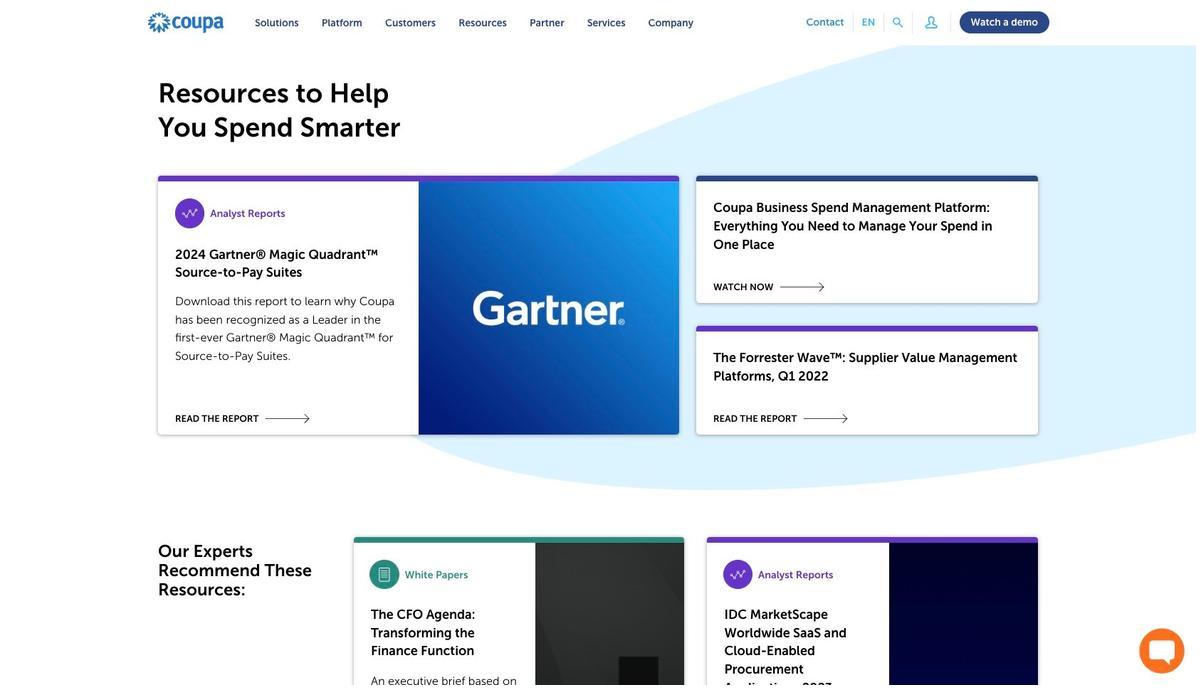 Task type: locate. For each thing, give the bounding box(es) containing it.
mag glass image
[[893, 18, 903, 28]]



Task type: describe. For each thing, give the bounding box(es) containing it.
platform_user_centric image
[[921, 12, 942, 32]]

home image
[[147, 11, 225, 34]]



Task type: vqa. For each thing, say whether or not it's contained in the screenshot.
Platform_user_centric image
yes



